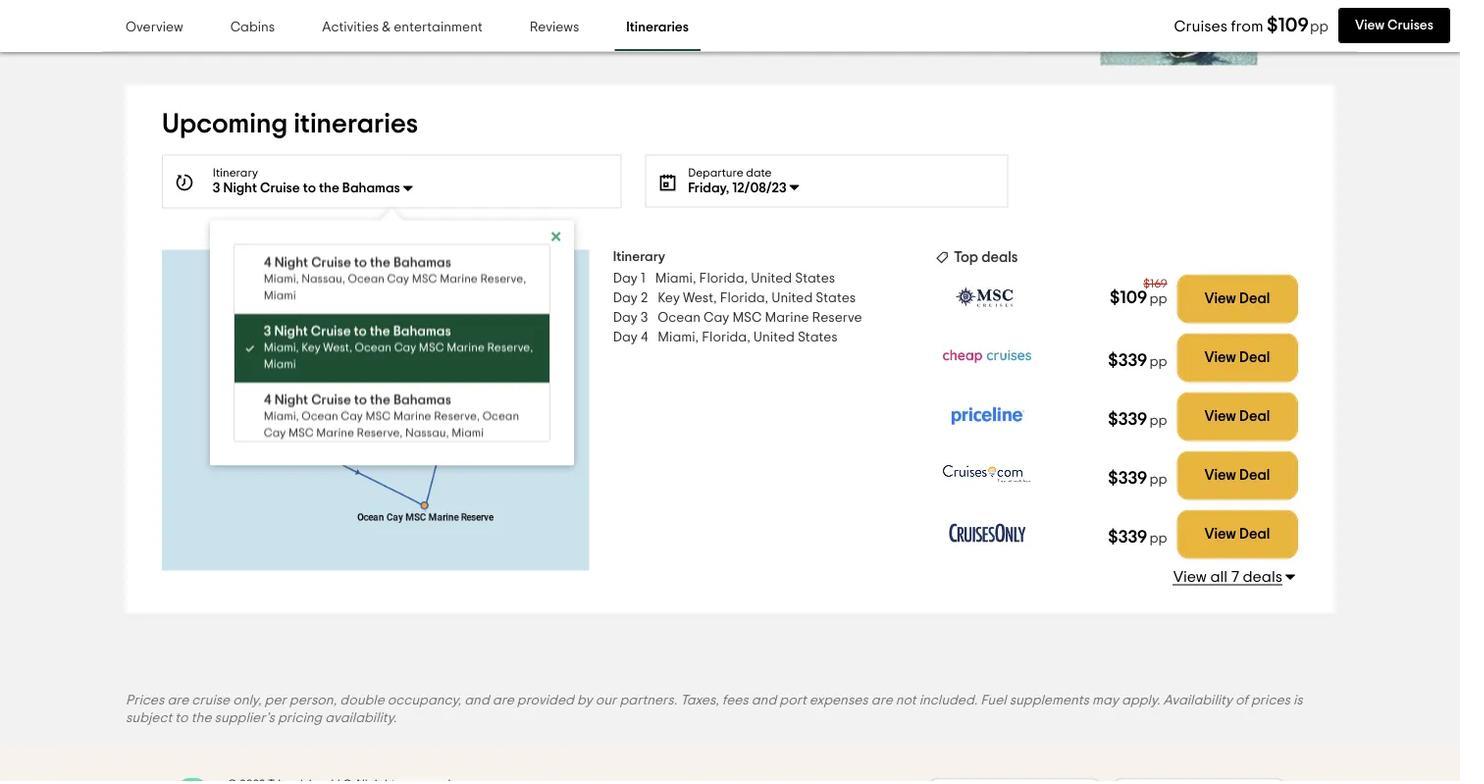 Task type: locate. For each thing, give the bounding box(es) containing it.
night for 4 night cruise to the bahamas miami, ocean cay msc marine reserve, ocean cay msc marine reserve, nassau, miami
[[275, 393, 308, 407]]

west, up 4 night cruise to the bahamas miami, ocean cay msc marine reserve, ocean cay msc marine reserve, nassau, miami
[[323, 342, 352, 354]]

bahamas for 3 night cruise to the bahamas
[[342, 181, 400, 195]]

4 day​​ from the top
[[613, 331, 638, 344]]

1 horizontal spatial deals
[[1243, 569, 1283, 585]]

are left provided
[[493, 694, 514, 707]]

deals right 7
[[1243, 569, 1283, 585]]

cruise down 4 night cruise to the bahamas miami, nassau, ocean cay msc marine reserve, miami at the top left
[[311, 325, 351, 338]]

miami, inside 3 night cruise to the bahamas miami, key west, ocean cay msc marine reserve, miami
[[264, 342, 299, 354]]

cruise inside 4 night cruise to the bahamas miami, ocean cay msc marine reserve, ocean cay msc marine reserve, nassau, miami
[[311, 393, 351, 407]]

1 vertical spatial deals
[[1243, 569, 1283, 585]]

the down 4 night cruise to the bahamas miami, nassau, ocean cay msc marine reserve, miami at the top left
[[370, 325, 390, 338]]

2 deal from the top
[[1240, 351, 1270, 365]]

3 day​​ from the top
[[613, 311, 638, 325]]

1 cruises from the left
[[1175, 19, 1228, 34]]

miami inside 3 night cruise to the bahamas miami, key west, ocean cay msc marine reserve, miami
[[264, 358, 296, 370]]

the map for this itinerary is not available at this time. image
[[162, 250, 590, 571]]

2 vertical spatial 4
[[264, 393, 272, 407]]

the inside 4 night cruise to the bahamas miami, nassau, ocean cay msc marine reserve, miami
[[370, 256, 391, 270]]

0 vertical spatial united
[[751, 272, 792, 285]]

the
[[319, 181, 339, 195], [370, 256, 391, 270], [370, 325, 390, 338], [370, 393, 391, 407], [191, 711, 212, 725]]

states
[[795, 272, 835, 285], [816, 291, 856, 305], [798, 331, 838, 344]]

ocean inside itinerary day​​ 1 miami, florida, united states day​​ 2 key west, florida, united states day​​ 3 ocean cay msc marine reserve day​​ 4 miami, florida, united states
[[658, 311, 701, 325]]

itinerary up 2
[[613, 250, 666, 264]]

0 horizontal spatial and
[[465, 694, 490, 707]]

west,
[[683, 291, 717, 305], [323, 342, 352, 354]]

1 view deal from the top
[[1205, 292, 1270, 306]]

1 up 2
[[641, 272, 646, 285]]

cay inside 3 night cruise to the bahamas miami, key west, ocean cay msc marine reserve, miami
[[394, 342, 416, 354]]

miami,
[[655, 272, 696, 285], [264, 273, 299, 285], [658, 331, 699, 344], [264, 342, 299, 354], [264, 411, 299, 422]]

msc inside 3 night cruise to the bahamas miami, key west, ocean cay msc marine reserve, miami
[[419, 342, 444, 354]]

0 vertical spatial miami
[[264, 290, 296, 302]]

cruises
[[1175, 19, 1228, 34], [1388, 19, 1434, 32]]

upcoming itineraries
[[162, 111, 418, 138]]

occupancy,
[[388, 694, 462, 707]]

the down cruise
[[191, 711, 212, 725]]

availability
[[1164, 694, 1233, 707]]

1 horizontal spatial are
[[493, 694, 514, 707]]

the up 3 night cruise to the bahamas miami, key west, ocean cay msc marine reserve, miami
[[370, 256, 391, 270]]

bahamas for 4 night cruise to the bahamas miami, nassau, ocean cay msc marine reserve, miami
[[394, 256, 451, 270]]

view
[[1355, 19, 1385, 32], [1205, 292, 1237, 306], [1205, 351, 1237, 365], [1205, 410, 1237, 424], [1205, 468, 1237, 483], [1205, 527, 1237, 542], [1174, 569, 1207, 585]]

4 view deal from the top
[[1205, 468, 1270, 483]]

bahamas down 4 night cruise to the bahamas miami, nassau, ocean cay msc marine reserve, miami at the top left
[[393, 325, 451, 338]]

$109
[[1267, 16, 1309, 35], [1110, 289, 1148, 306]]

cruise inside 4 night cruise to the bahamas miami, nassau, ocean cay msc marine reserve, miami
[[311, 256, 351, 270]]

bahamas up 3 night cruise to the bahamas miami, key west, ocean cay msc marine reserve, miami
[[394, 256, 451, 270]]

3 $339 from the top
[[1109, 469, 1148, 487]]

0 vertical spatial florida,
[[699, 272, 748, 285]]

miami, florida, united states link down key west, florida, united states link
[[658, 328, 838, 347]]

0 horizontal spatial cruises
[[1175, 19, 1228, 34]]

msc
[[412, 273, 437, 285], [733, 311, 762, 325], [419, 342, 444, 354], [366, 411, 391, 422], [288, 427, 314, 439]]

cruise
[[260, 181, 300, 195], [311, 256, 351, 270], [311, 325, 351, 338], [311, 393, 351, 407]]

only,
[[233, 694, 262, 707]]

the inside 3 night cruise to the bahamas miami, key west, ocean cay msc marine reserve, miami
[[370, 325, 390, 338]]

4
[[264, 256, 272, 270], [641, 331, 648, 344], [264, 393, 272, 407]]

1 horizontal spatial 1
[[641, 272, 646, 285]]

itinerary down upcoming
[[213, 168, 258, 179]]

key west, florida, united states link
[[658, 288, 856, 308]]

4 inside itinerary day​​ 1 miami, florida, united states day​​ 2 key west, florida, united states day​​ 3 ocean cay msc marine reserve day​​ 4 miami, florida, united states
[[641, 331, 648, 344]]

0 vertical spatial miami, florida, united states link
[[655, 269, 835, 288]]

1 are from the left
[[167, 694, 189, 707]]

$169
[[1144, 278, 1168, 290]]

and right occupancy,
[[465, 694, 490, 707]]

top deals
[[954, 250, 1018, 265]]

4 inside 4 night cruise to the bahamas miami, nassau, ocean cay msc marine reserve, miami
[[264, 256, 272, 270]]

cabins link
[[219, 6, 287, 51]]

united
[[751, 272, 792, 285], [772, 291, 813, 305], [754, 331, 795, 344]]

miami
[[264, 290, 296, 302], [264, 358, 296, 370], [452, 427, 484, 439]]

1 horizontal spatial cruises
[[1388, 19, 1434, 32]]

night inside 4 night cruise to the bahamas miami, ocean cay msc marine reserve, ocean cay msc marine reserve, nassau, miami
[[275, 393, 308, 407]]

1 vertical spatial $109
[[1110, 289, 1148, 306]]

bahamas down itineraries in the top of the page
[[342, 181, 400, 195]]

1 vertical spatial 1
[[641, 272, 646, 285]]

night inside 4 night cruise to the bahamas miami, nassau, ocean cay msc marine reserve, miami
[[275, 256, 308, 270]]

1 horizontal spatial west,
[[683, 291, 717, 305]]

3 $339 pp from the top
[[1109, 469, 1168, 487]]

fuel
[[981, 694, 1007, 707]]

0 horizontal spatial west,
[[323, 342, 352, 354]]

deal
[[1240, 292, 1270, 306], [1240, 351, 1270, 365], [1240, 410, 1270, 424], [1240, 468, 1270, 483], [1240, 527, 1270, 542]]

miami, for 4 night cruise to the bahamas miami, ocean cay msc marine reserve, ocean cay msc marine reserve, nassau, miami
[[264, 411, 299, 422]]

pricing
[[278, 711, 322, 725]]

departure
[[688, 168, 744, 179]]

1 vertical spatial west,
[[323, 342, 352, 354]]

itinerary day​​ 1 miami, florida, united states day​​ 2 key west, florida, united states day​​ 3 ocean cay msc marine reserve day​​ 4 miami, florida, united states
[[613, 250, 863, 344]]

cruise down 3 night cruise to the bahamas miami, key west, ocean cay msc marine reserve, miami
[[311, 393, 351, 407]]

&
[[382, 21, 391, 35]]

miami, florida, united states link
[[655, 269, 835, 288], [658, 328, 838, 347]]

2 $339 pp from the top
[[1109, 410, 1168, 428]]

the inside the prices are cruise only, per person, double occupancy, and are provided by our partners. taxes, fees and port expenses are not included. fuel supplements may apply. availability of prices is subject to the supplier's pricing availability.
[[191, 711, 212, 725]]

bahamas down 3 night cruise to the bahamas miami, key west, ocean cay msc marine reserve, miami
[[394, 393, 451, 407]]

1 vertical spatial miami
[[264, 358, 296, 370]]

$339 pp
[[1109, 352, 1168, 369], [1109, 410, 1168, 428], [1109, 469, 1168, 487], [1109, 528, 1168, 546]]

and
[[465, 694, 490, 707], [752, 694, 777, 707]]

are left cruise
[[167, 694, 189, 707]]

1 horizontal spatial key
[[658, 291, 680, 305]]

bahamas inside 3 night cruise to the bahamas miami, key west, ocean cay msc marine reserve, miami
[[393, 325, 451, 338]]

nassau, down 3 night cruise to the bahamas
[[302, 273, 345, 285]]

1 vertical spatial key
[[302, 342, 321, 354]]

0 vertical spatial key
[[658, 291, 680, 305]]

to down upcoming itineraries
[[303, 181, 316, 195]]

the for 3 night cruise to the bahamas
[[319, 181, 339, 195]]

united down key west, florida, united states link
[[754, 331, 795, 344]]

1 vertical spatial florida,
[[720, 291, 769, 305]]

1 right entertainment
[[483, 15, 488, 29]]

to down 3 night cruise to the bahamas
[[354, 256, 367, 270]]

availability.
[[325, 711, 397, 725]]

1 horizontal spatial nassau,
[[405, 427, 449, 439]]

2 and from the left
[[752, 694, 777, 707]]

1 horizontal spatial and
[[752, 694, 777, 707]]

cay inside 4 night cruise to the bahamas miami, nassau, ocean cay msc marine reserve, miami
[[387, 273, 409, 285]]

are
[[167, 694, 189, 707], [493, 694, 514, 707], [871, 694, 893, 707]]

0 vertical spatial itinerary
[[213, 168, 258, 179]]

deals
[[982, 250, 1018, 265], [1243, 569, 1283, 585]]

cruises from $109 pp
[[1175, 16, 1329, 35]]

florida,
[[699, 272, 748, 285], [720, 291, 769, 305], [702, 331, 751, 344]]

0 vertical spatial west,
[[683, 291, 717, 305]]

0 horizontal spatial key
[[302, 342, 321, 354]]

cruise for 4 night cruise to the bahamas miami, nassau, ocean cay msc marine reserve, miami
[[311, 256, 351, 270]]

the inside 4 night cruise to the bahamas miami, ocean cay msc marine reserve, ocean cay msc marine reserve, nassau, miami
[[370, 393, 391, 407]]

4 $339 from the top
[[1109, 528, 1148, 546]]

night for 4 night cruise to the bahamas miami, nassau, ocean cay msc marine reserve, miami
[[275, 256, 308, 270]]

nassau,
[[302, 273, 345, 285], [405, 427, 449, 439]]

deals right top
[[982, 250, 1018, 265]]

to inside 4 night cruise to the bahamas miami, nassau, ocean cay msc marine reserve, miami
[[354, 256, 367, 270]]

subject
[[126, 711, 172, 725]]

0 horizontal spatial deals
[[982, 250, 1018, 265]]

reviews
[[530, 21, 579, 35]]

the down itineraries in the top of the page
[[319, 181, 339, 195]]

4 for 4 night cruise to the bahamas miami, nassau, ocean cay msc marine reserve, miami
[[264, 256, 272, 270]]

4 for 4 night cruise to the bahamas miami, ocean cay msc marine reserve, ocean cay msc marine reserve, nassau, miami
[[264, 393, 272, 407]]

2 $339 from the top
[[1109, 410, 1148, 428]]

bahamas inside 4 night cruise to the bahamas miami, ocean cay msc marine reserve, ocean cay msc marine reserve, nassau, miami
[[394, 393, 451, 407]]

the for 3 night cruise to the bahamas miami, key west, ocean cay msc marine reserve, miami
[[370, 325, 390, 338]]

miami, florida, united states link down '12/08/23'
[[655, 269, 835, 288]]

night for 3 night cruise to the bahamas miami, key west, ocean cay msc marine reserve, miami
[[274, 325, 308, 338]]

itinerary inside itinerary day​​ 1 miami, florida, united states day​​ 2 key west, florida, united states day​​ 3 ocean cay msc marine reserve day​​ 4 miami, florida, united states
[[613, 250, 666, 264]]

supplier's
[[215, 711, 275, 725]]

0 vertical spatial 1
[[483, 15, 488, 29]]

to
[[303, 181, 316, 195], [354, 256, 367, 270], [354, 325, 367, 338], [354, 393, 367, 407], [175, 711, 188, 725]]

bahamas
[[342, 181, 400, 195], [394, 256, 451, 270], [393, 325, 451, 338], [394, 393, 451, 407]]

miami, inside 4 night cruise to the bahamas miami, nassau, ocean cay msc marine reserve, miami
[[264, 273, 299, 285]]

night for 3 night cruise to the bahamas
[[223, 181, 257, 195]]

1 deal from the top
[[1240, 292, 1270, 306]]

united up key west, florida, united states link
[[751, 272, 792, 285]]

2 cruises from the left
[[1388, 19, 1434, 32]]

1
[[483, 15, 488, 29], [641, 272, 646, 285]]

3 inside 3 night cruise to the bahamas miami, key west, ocean cay msc marine reserve, miami
[[264, 325, 271, 338]]

cruise for 3 night cruise to the bahamas miami, key west, ocean cay msc marine reserve, miami
[[311, 325, 351, 338]]

0 horizontal spatial are
[[167, 694, 189, 707]]

marine inside 4 night cruise to the bahamas miami, nassau, ocean cay msc marine reserve, miami
[[440, 273, 478, 285]]

to for 4 night cruise to the bahamas miami, ocean cay msc marine reserve, ocean cay msc marine reserve, nassau, miami
[[354, 393, 367, 407]]

1 inside itinerary day​​ 1 miami, florida, united states day​​ 2 key west, florida, united states day​​ 3 ocean cay msc marine reserve day​​ 4 miami, florida, united states
[[641, 272, 646, 285]]

2 day​​ from the top
[[613, 291, 638, 305]]

double
[[340, 694, 385, 707]]

friday,
[[688, 181, 730, 195]]

2 are from the left
[[493, 694, 514, 707]]

3 are from the left
[[871, 694, 893, 707]]

0 vertical spatial $109
[[1267, 16, 1309, 35]]

to for 4 night cruise to the bahamas miami, nassau, ocean cay msc marine reserve, miami
[[354, 256, 367, 270]]

and right fees
[[752, 694, 777, 707]]

0 vertical spatial 4
[[264, 256, 272, 270]]

miami, for 4 night cruise to the bahamas miami, nassau, ocean cay msc marine reserve, miami
[[264, 273, 299, 285]]

activities & entertainment
[[322, 21, 483, 35]]

0 vertical spatial nassau,
[[302, 273, 345, 285]]

ocean
[[348, 273, 385, 285], [658, 311, 701, 325], [355, 342, 392, 354], [302, 411, 338, 422], [483, 411, 519, 422]]

taxes,
[[680, 694, 719, 707]]

1 and from the left
[[465, 694, 490, 707]]

to down 4 night cruise to the bahamas miami, nassau, ocean cay msc marine reserve, miami at the top left
[[354, 325, 367, 338]]

day​​
[[613, 272, 638, 285], [613, 291, 638, 305], [613, 311, 638, 325], [613, 331, 638, 344]]

3
[[560, 15, 568, 29], [213, 181, 220, 195], [641, 311, 648, 325], [264, 325, 271, 338]]

to down 3 night cruise to the bahamas miami, key west, ocean cay msc marine reserve, miami
[[354, 393, 367, 407]]

marine
[[440, 273, 478, 285], [765, 311, 809, 325], [447, 342, 485, 354], [394, 411, 431, 422], [316, 427, 354, 439]]

to for 3 night cruise to the bahamas
[[303, 181, 316, 195]]

1 vertical spatial 4
[[641, 331, 648, 344]]

view deal
[[1205, 292, 1270, 306], [1205, 351, 1270, 365], [1205, 410, 1270, 424], [1205, 468, 1270, 483], [1205, 527, 1270, 542]]

date
[[746, 168, 772, 179]]

to inside 4 night cruise to the bahamas miami, ocean cay msc marine reserve, ocean cay msc marine reserve, nassau, miami
[[354, 393, 367, 407]]

pp
[[1310, 20, 1329, 34], [1150, 292, 1168, 306], [1150, 355, 1168, 369], [1150, 413, 1168, 428], [1150, 472, 1168, 487], [1150, 531, 1168, 545]]

cruise inside 3 night cruise to the bahamas miami, key west, ocean cay msc marine reserve, miami
[[311, 325, 351, 338]]

nassau, down 3 night cruise to the bahamas miami, key west, ocean cay msc marine reserve, miami
[[405, 427, 449, 439]]

5
[[638, 15, 646, 29]]

ocean inside 4 night cruise to the bahamas miami, nassau, ocean cay msc marine reserve, miami
[[348, 273, 385, 285]]

4 $339 pp from the top
[[1109, 528, 1168, 546]]

1 vertical spatial itinerary
[[613, 250, 666, 264]]

itinerary
[[213, 168, 258, 179], [613, 250, 666, 264]]

night
[[223, 181, 257, 195], [275, 256, 308, 270], [274, 325, 308, 338], [275, 393, 308, 407]]

0 horizontal spatial nassau,
[[302, 273, 345, 285]]

5 link
[[623, 3, 662, 42]]

miami, inside 4 night cruise to the bahamas miami, ocean cay msc marine reserve, ocean cay msc marine reserve, nassau, miami
[[264, 411, 299, 422]]

0 horizontal spatial itinerary
[[213, 168, 258, 179]]

are left not
[[871, 694, 893, 707]]

activities & entertainment link
[[310, 6, 494, 51]]

united up reserve
[[772, 291, 813, 305]]

1 vertical spatial nassau,
[[405, 427, 449, 439]]

to inside 3 night cruise to the bahamas miami, key west, ocean cay msc marine reserve, miami
[[354, 325, 367, 338]]

cruise down 3 night cruise to the bahamas
[[311, 256, 351, 270]]

itineraries
[[294, 111, 418, 138]]

4 inside 4 night cruise to the bahamas miami, ocean cay msc marine reserve, ocean cay msc marine reserve, nassau, miami
[[264, 393, 272, 407]]

7
[[1232, 569, 1240, 585]]

3 night cruise to the bahamas
[[213, 181, 400, 195]]

2 horizontal spatial are
[[871, 694, 893, 707]]

to right subject
[[175, 711, 188, 725]]

key inside itinerary day​​ 1 miami, florida, united states day​​ 2 key west, florida, united states day​​ 3 ocean cay msc marine reserve day​​ 4 miami, florida, united states
[[658, 291, 680, 305]]

cruise down upcoming itineraries
[[260, 181, 300, 195]]

reserve,
[[480, 273, 526, 285], [487, 342, 533, 354], [434, 411, 480, 422], [357, 427, 403, 439]]

5 deal from the top
[[1240, 527, 1270, 542]]

miami inside 4 night cruise to the bahamas miami, ocean cay msc marine reserve, ocean cay msc marine reserve, nassau, miami
[[452, 427, 484, 439]]

1 $339 pp from the top
[[1109, 352, 1168, 369]]

3 deal from the top
[[1240, 410, 1270, 424]]

1 vertical spatial united
[[772, 291, 813, 305]]

1 horizontal spatial itinerary
[[613, 250, 666, 264]]

1 vertical spatial miami, florida, united states link
[[658, 328, 838, 347]]

bahamas inside 4 night cruise to the bahamas miami, nassau, ocean cay msc marine reserve, miami
[[394, 256, 451, 270]]

to for 3 night cruise to the bahamas miami, key west, ocean cay msc marine reserve, miami
[[354, 325, 367, 338]]

night inside 3 night cruise to the bahamas miami, key west, ocean cay msc marine reserve, miami
[[274, 325, 308, 338]]

0 horizontal spatial $109
[[1110, 289, 1148, 306]]

key
[[658, 291, 680, 305], [302, 342, 321, 354]]

the down 3 night cruise to the bahamas miami, key west, ocean cay msc marine reserve, miami
[[370, 393, 391, 407]]

west, right 2
[[683, 291, 717, 305]]

2 vertical spatial miami
[[452, 427, 484, 439]]



Task type: describe. For each thing, give the bounding box(es) containing it.
port
[[780, 694, 807, 707]]

reserve, inside 3 night cruise to the bahamas miami, key west, ocean cay msc marine reserve, miami
[[487, 342, 533, 354]]

to inside the prices are cruise only, per person, double occupancy, and are provided by our partners. taxes, fees and port expenses are not included. fuel supplements may apply. availability of prices is subject to the supplier's pricing availability.
[[175, 711, 188, 725]]

west, inside itinerary day​​ 1 miami, florida, united states day​​ 2 key west, florida, united states day​​ 3 ocean cay msc marine reserve day​​ 4 miami, florida, united states
[[683, 291, 717, 305]]

prices are cruise only, per person, double occupancy, and are provided by our partners. taxes, fees and port expenses are not included. fuel supplements may apply. availability of prices is subject to the supplier's pricing availability.
[[126, 694, 1303, 725]]

itineraries
[[627, 21, 689, 35]]

is
[[1294, 694, 1303, 707]]

4 night cruise to the bahamas miami, ocean cay msc marine reserve, ocean cay msc marine reserve, nassau, miami
[[264, 393, 519, 439]]

the for 4 night cruise to the bahamas miami, nassau, ocean cay msc marine reserve, miami
[[370, 256, 391, 270]]

entertainment
[[394, 21, 483, 35]]

cay inside itinerary day​​ 1 miami, florida, united states day​​ 2 key west, florida, united states day​​ 3 ocean cay msc marine reserve day​​ 4 miami, florida, united states
[[704, 311, 730, 325]]

pp inside cruises from $109 pp
[[1310, 20, 1329, 34]]

cabins
[[230, 21, 275, 35]]

marine inside itinerary day​​ 1 miami, florida, united states day​​ 2 key west, florida, united states day​​ 3 ocean cay msc marine reserve day​​ 4 miami, florida, united states
[[765, 311, 809, 325]]

6
[[678, 15, 686, 29]]

3 for 3 night cruise to the bahamas miami, key west, ocean cay msc marine reserve, miami
[[264, 325, 271, 338]]

3 night cruise to the bahamas miami, key west, ocean cay msc marine reserve, miami
[[264, 325, 533, 370]]

cruise
[[192, 694, 230, 707]]

4 night cruise to the bahamas miami, nassau, ocean cay msc marine reserve, miami
[[264, 256, 526, 302]]

cruises inside cruises from $109 pp
[[1175, 19, 1228, 34]]

1 day​​ from the top
[[613, 272, 638, 285]]

3 for 3 night cruise to the bahamas
[[213, 181, 220, 195]]

partners.
[[620, 694, 677, 707]]

expenses
[[810, 694, 868, 707]]

may
[[1093, 694, 1119, 707]]

5 view deal from the top
[[1205, 527, 1270, 542]]

miami, for 3 night cruise to the bahamas miami, key west, ocean cay msc marine reserve, miami
[[264, 342, 299, 354]]

cruise for 3 night cruise to the bahamas
[[260, 181, 300, 195]]

west, inside 3 night cruise to the bahamas miami, key west, ocean cay msc marine reserve, miami
[[323, 342, 352, 354]]

provided
[[517, 694, 574, 707]]

the for 4 night cruise to the bahamas miami, ocean cay msc marine reserve, ocean cay msc marine reserve, nassau, miami
[[370, 393, 391, 407]]

marine inside 3 night cruise to the bahamas miami, key west, ocean cay msc marine reserve, miami
[[447, 342, 485, 354]]

4 deal from the top
[[1240, 468, 1270, 483]]

3 view deal from the top
[[1205, 410, 1270, 424]]

view all 7 deals
[[1174, 569, 1283, 585]]

12/08/23
[[732, 181, 787, 195]]

supplements
[[1010, 694, 1090, 707]]

3 link
[[544, 3, 583, 42]]

departure date friday, 12/08/23
[[688, 168, 787, 195]]

0 vertical spatial deals
[[982, 250, 1018, 265]]

top
[[954, 250, 979, 265]]

apply.
[[1122, 694, 1161, 707]]

prices
[[1252, 694, 1291, 707]]

advertisement region
[[1101, 0, 1258, 65]]

6 link
[[662, 3, 701, 42]]

of
[[1236, 694, 1249, 707]]

reviews link
[[518, 6, 591, 51]]

included.
[[919, 694, 978, 707]]

all
[[1211, 569, 1228, 585]]

miami, florida, united states link for 1
[[655, 269, 835, 288]]

1 vertical spatial states
[[816, 291, 856, 305]]

itinerary for itinerary day​​ 1 miami, florida, united states day​​ 2 key west, florida, united states day​​ 3 ocean cay msc marine reserve day​​ 4 miami, florida, united states
[[613, 250, 666, 264]]

not
[[896, 694, 916, 707]]

3 for 3
[[560, 15, 568, 29]]

itinerary for itinerary
[[213, 168, 258, 179]]

2 view deal from the top
[[1205, 351, 1270, 365]]

activities
[[322, 21, 379, 35]]

msc inside 4 night cruise to the bahamas miami, nassau, ocean cay msc marine reserve, miami
[[412, 273, 437, 285]]

by
[[577, 694, 593, 707]]

0 vertical spatial states
[[795, 272, 835, 285]]

upcoming
[[162, 111, 288, 138]]

2 vertical spatial united
[[754, 331, 795, 344]]

per
[[265, 694, 286, 707]]

ocean inside 3 night cruise to the bahamas miami, key west, ocean cay msc marine reserve, miami
[[355, 342, 392, 354]]

1 horizontal spatial $109
[[1267, 16, 1309, 35]]

itineraries link
[[615, 6, 701, 51]]

msc inside itinerary day​​ 1 miami, florida, united states day​​ 2 key west, florida, united states day​​ 3 ocean cay msc marine reserve day​​ 4 miami, florida, united states
[[733, 311, 762, 325]]

bahamas for 3 night cruise to the bahamas miami, key west, ocean cay msc marine reserve, miami
[[393, 325, 451, 338]]

overview
[[126, 21, 183, 35]]

$169 $109 pp
[[1110, 278, 1168, 306]]

nassau, inside 4 night cruise to the bahamas miami, ocean cay msc marine reserve, ocean cay msc marine reserve, nassau, miami
[[405, 427, 449, 439]]

2 vertical spatial florida,
[[702, 331, 751, 344]]

miami inside 4 night cruise to the bahamas miami, nassau, ocean cay msc marine reserve, miami
[[264, 290, 296, 302]]

pp inside $169 $109 pp
[[1150, 292, 1168, 306]]

2 vertical spatial states
[[798, 331, 838, 344]]

fees
[[722, 694, 749, 707]]

person,
[[289, 694, 337, 707]]

3 inside itinerary day​​ 1 miami, florida, united states day​​ 2 key west, florida, united states day​​ 3 ocean cay msc marine reserve day​​ 4 miami, florida, united states
[[641, 311, 648, 325]]

prices
[[126, 694, 164, 707]]

nassau, inside 4 night cruise to the bahamas miami, nassau, ocean cay msc marine reserve, miami
[[302, 273, 345, 285]]

from
[[1231, 19, 1264, 34]]

view cruises
[[1355, 19, 1434, 32]]

bahamas for 4 night cruise to the bahamas miami, ocean cay msc marine reserve, ocean cay msc marine reserve, nassau, miami
[[394, 393, 451, 407]]

reserve
[[812, 311, 863, 325]]

1 $339 from the top
[[1109, 352, 1148, 369]]

reserve, inside 4 night cruise to the bahamas miami, nassau, ocean cay msc marine reserve, miami
[[480, 273, 526, 285]]

our
[[596, 694, 617, 707]]

2
[[641, 291, 648, 305]]

miami, florida, united states link for 4
[[658, 328, 838, 347]]

cruise for 4 night cruise to the bahamas miami, ocean cay msc marine reserve, ocean cay msc marine reserve, nassau, miami
[[311, 393, 351, 407]]

0 horizontal spatial 1
[[483, 15, 488, 29]]

overview link
[[114, 6, 195, 51]]

$109 inside $169 $109 pp
[[1110, 289, 1148, 306]]

key inside 3 night cruise to the bahamas miami, key west, ocean cay msc marine reserve, miami
[[302, 342, 321, 354]]



Task type: vqa. For each thing, say whether or not it's contained in the screenshot.
"Nassau," in 4 Night Cruise to the Bahamas Miami, Nassau, Ocean Cay MSC Marine Reserve, Miami
yes



